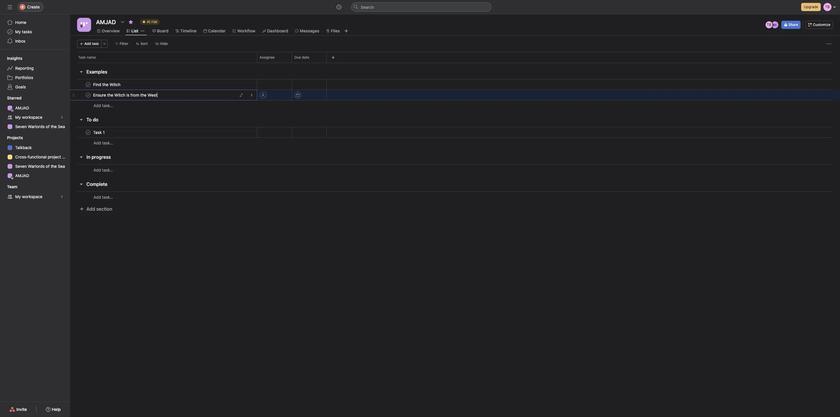 Task type: describe. For each thing, give the bounding box(es) containing it.
move tasks between sections image
[[240, 131, 243, 134]]

dashboard link
[[263, 28, 288, 34]]

3 add task… from the top
[[93, 168, 113, 173]]

files link
[[326, 28, 340, 34]]

calendar
[[208, 28, 226, 33]]

tb
[[767, 22, 772, 27]]

inbox link
[[4, 37, 67, 46]]

my for see details, my workspace image
[[15, 115, 21, 120]]

seven for amjad
[[15, 124, 27, 129]]

my for see details, my workspace icon
[[15, 194, 21, 199]]

files
[[331, 28, 340, 33]]

add task
[[84, 41, 99, 46]]

goals link
[[4, 82, 67, 92]]

add down the 'in progress' button
[[93, 168, 101, 173]]

add field image
[[332, 56, 335, 59]]

do
[[93, 117, 98, 122]]

invite
[[16, 407, 27, 412]]

my workspace for my workspace link in the teams element
[[15, 194, 42, 199]]

date
[[302, 55, 309, 60]]

find the witch cell
[[70, 79, 257, 90]]

seven for talkback
[[15, 164, 27, 169]]

add task… button for 3rd add task… row from the bottom
[[93, 140, 113, 146]]

amjad inside projects 'element'
[[15, 173, 29, 178]]

add left section
[[86, 207, 95, 212]]

task… for fourth add task… row from the bottom of the page
[[102, 103, 113, 108]]

details image for ensure the witch is from the west "cell"
[[250, 93, 254, 97]]

details image for task 1 cell
[[250, 131, 254, 134]]

tab actions image
[[141, 29, 144, 33]]

overview link
[[97, 28, 120, 34]]

add task… button for 2nd add task… row from the bottom of the page
[[93, 167, 113, 173]]

seven warlords of the sea for amjad
[[15, 124, 65, 129]]

of for amjad
[[46, 124, 50, 129]]

examples button
[[86, 67, 107, 77]]

0 horizontal spatial more actions image
[[103, 42, 106, 46]]

completed checkbox for task 1 text box
[[85, 129, 92, 136]]

add section button
[[77, 204, 115, 214]]

help button
[[42, 405, 65, 415]]

messages link
[[295, 28, 319, 34]]

completed image
[[85, 129, 92, 136]]

collapse task list for this section image for examples
[[79, 70, 84, 74]]

add left task
[[84, 41, 91, 46]]

workspace for see details, my workspace image
[[22, 115, 42, 120]]

inbox
[[15, 39, 25, 44]]

filter
[[120, 41, 128, 46]]

team button
[[0, 184, 17, 190]]

examples
[[86, 69, 107, 74]]

the for amjad
[[51, 124, 57, 129]]

at risk
[[147, 20, 157, 24]]

to do button
[[86, 115, 98, 125]]

add tab image
[[344, 29, 349, 33]]

4 add task… from the top
[[93, 195, 113, 200]]

home
[[15, 20, 26, 25]]

amjad link inside projects 'element'
[[4, 171, 67, 181]]

team
[[7, 184, 17, 189]]

to do
[[86, 117, 98, 122]]

overview
[[102, 28, 120, 33]]

Task 1 text field
[[92, 130, 107, 135]]

task… for 1st add task… row from the bottom
[[102, 195, 113, 200]]

of for talkback
[[46, 164, 50, 169]]

board image
[[81, 21, 88, 28]]

1 horizontal spatial more actions image
[[827, 41, 832, 46]]

collapse task list for this section image for in progress
[[79, 155, 84, 160]]

progress
[[92, 155, 111, 160]]

the for talkback
[[51, 164, 57, 169]]

my tasks
[[15, 29, 32, 34]]

invite button
[[6, 405, 31, 415]]

move tasks between sections image
[[240, 93, 243, 97]]

board
[[157, 28, 169, 33]]

projects element
[[0, 133, 70, 182]]

create
[[27, 4, 40, 9]]

workflow
[[237, 28, 256, 33]]

functional
[[28, 155, 47, 160]]

sea for amjad
[[58, 124, 65, 129]]

header examples tree grid
[[70, 79, 841, 111]]

tasks
[[22, 29, 32, 34]]

seven warlords of the sea link for amjad
[[4, 122, 67, 131]]

project
[[48, 155, 61, 160]]

timeline
[[180, 28, 197, 33]]

projects
[[7, 135, 23, 140]]

insights
[[7, 56, 22, 61]]

collapse task list for this section image for to do
[[79, 117, 84, 122]]

warlords for amjad
[[28, 124, 45, 129]]

in progress
[[86, 155, 111, 160]]

projects button
[[0, 135, 23, 141]]

insights button
[[0, 56, 22, 61]]

remove from starred image
[[129, 20, 133, 24]]

task
[[78, 55, 86, 60]]

workspace for see details, my workspace icon
[[22, 194, 42, 199]]

sort
[[141, 41, 148, 46]]

talkback
[[15, 145, 32, 150]]

list link
[[127, 28, 138, 34]]

my workspace link for see details, my workspace image
[[4, 113, 67, 122]]

row containing task name
[[70, 52, 841, 63]]

Ensure the Witch is from the West text field
[[92, 92, 159, 98]]

risk
[[151, 20, 157, 24]]

due
[[294, 55, 301, 60]]

2 add task… row from the top
[[70, 138, 841, 148]]

due date
[[294, 55, 309, 60]]

workflow link
[[233, 28, 256, 34]]

upgrade
[[804, 5, 819, 9]]

hide sidebar image
[[8, 5, 12, 9]]

starred element
[[0, 93, 70, 133]]

home link
[[4, 18, 67, 27]]

teams element
[[0, 182, 70, 203]]

task
[[92, 41, 99, 46]]

Completed checkbox
[[85, 81, 92, 88]]

task 1 cell
[[70, 127, 257, 138]]



Task type: vqa. For each thing, say whether or not it's contained in the screenshot.
list box
no



Task type: locate. For each thing, give the bounding box(es) containing it.
completed image for find the witch text field
[[85, 81, 92, 88]]

collapse task list for this section image left in
[[79, 155, 84, 160]]

1 seven warlords of the sea link from the top
[[4, 122, 67, 131]]

my down team
[[15, 194, 21, 199]]

1 the from the top
[[51, 124, 57, 129]]

task… down task 1 text box
[[102, 141, 113, 145]]

0 vertical spatial seven warlords of the sea link
[[4, 122, 67, 131]]

1 vertical spatial amjad link
[[4, 171, 67, 181]]

portfolios
[[15, 75, 33, 80]]

1 vertical spatial amjad
[[15, 173, 29, 178]]

2 my workspace link from the top
[[4, 192, 67, 202]]

0 vertical spatial the
[[51, 124, 57, 129]]

add inside header to do tree grid
[[93, 141, 101, 145]]

messages
[[300, 28, 319, 33]]

see details, my workspace image
[[60, 116, 64, 119]]

board link
[[152, 28, 169, 34]]

at risk button
[[137, 18, 162, 26]]

upgrade button
[[802, 3, 821, 11]]

1 seven from the top
[[15, 124, 27, 129]]

1 amjad from the top
[[15, 105, 29, 110]]

task… up section
[[102, 195, 113, 200]]

None text field
[[95, 17, 117, 27]]

0 vertical spatial workspace
[[22, 115, 42, 120]]

Completed checkbox
[[85, 92, 92, 99], [85, 129, 92, 136]]

4 task… from the top
[[102, 195, 113, 200]]

completed image down examples button
[[85, 81, 92, 88]]

warlords inside projects 'element'
[[28, 164, 45, 169]]

1 vertical spatial sea
[[58, 164, 65, 169]]

share
[[789, 22, 799, 27]]

amjad link inside starred 'element'
[[4, 103, 67, 113]]

my workspace link inside teams element
[[4, 192, 67, 202]]

ex
[[773, 22, 777, 27]]

the up talkback link
[[51, 124, 57, 129]]

timeline link
[[176, 28, 197, 34]]

talkback link
[[4, 143, 67, 153]]

my inside starred 'element'
[[15, 115, 21, 120]]

seven inside starred 'element'
[[15, 124, 27, 129]]

add task… button down task 1 text box
[[93, 140, 113, 146]]

starred button
[[0, 95, 21, 101]]

2 vertical spatial my
[[15, 194, 21, 199]]

dashboard
[[267, 28, 288, 33]]

reporting link
[[4, 64, 67, 73]]

workspace
[[22, 115, 42, 120], [22, 194, 42, 199]]

in progress button
[[86, 152, 111, 162]]

complete button
[[86, 179, 107, 190]]

0 vertical spatial amjad
[[15, 105, 29, 110]]

global element
[[0, 14, 70, 49]]

more actions image
[[827, 41, 832, 46], [103, 42, 106, 46]]

sea down see details, my workspace image
[[58, 124, 65, 129]]

1 completed checkbox from the top
[[85, 92, 92, 99]]

1 vertical spatial seven warlords of the sea
[[15, 164, 65, 169]]

1 vertical spatial completed image
[[85, 92, 92, 99]]

2 collapse task list for this section image from the top
[[79, 117, 84, 122]]

customize button
[[806, 21, 834, 29]]

seven warlords of the sea up talkback link
[[15, 124, 65, 129]]

details image
[[250, 93, 254, 97], [250, 131, 254, 134]]

filter button
[[112, 40, 131, 48]]

1 vertical spatial my
[[15, 115, 21, 120]]

2 the from the top
[[51, 164, 57, 169]]

completed image inside find the witch cell
[[85, 81, 92, 88]]

cross-
[[15, 155, 28, 160]]

assignee
[[260, 55, 275, 60]]

task… for 2nd add task… row from the bottom of the page
[[102, 168, 113, 173]]

1 my from the top
[[15, 29, 21, 34]]

completed checkbox left task 1 text box
[[85, 129, 92, 136]]

sea
[[58, 124, 65, 129], [58, 164, 65, 169]]

3 task… from the top
[[102, 168, 113, 173]]

add down task 1 text box
[[93, 141, 101, 145]]

the inside starred 'element'
[[51, 124, 57, 129]]

2 my workspace from the top
[[15, 194, 42, 199]]

my inside teams element
[[15, 194, 21, 199]]

at
[[147, 20, 150, 24]]

my workspace for my workspace link in starred 'element'
[[15, 115, 42, 120]]

collapse task list for this section image left to
[[79, 117, 84, 122]]

add task… button down progress
[[93, 167, 113, 173]]

add task button
[[77, 40, 102, 48]]

4 add task… button from the top
[[93, 194, 113, 201]]

my workspace link inside starred 'element'
[[4, 113, 67, 122]]

collapse task list for this section image left complete button
[[79, 182, 84, 187]]

0 vertical spatial completed image
[[85, 81, 92, 88]]

3 add task… button from the top
[[93, 167, 113, 173]]

add up 'do'
[[93, 103, 101, 108]]

1 vertical spatial warlords
[[28, 164, 45, 169]]

task… down the "ensure the witch is from the west" text box in the left top of the page
[[102, 103, 113, 108]]

amjad
[[15, 105, 29, 110], [15, 173, 29, 178]]

1 warlords from the top
[[28, 124, 45, 129]]

0 vertical spatial seven warlords of the sea
[[15, 124, 65, 129]]

hide
[[160, 41, 168, 46]]

portfolios link
[[4, 73, 67, 82]]

warlords for talkback
[[28, 164, 45, 169]]

amjad inside starred 'element'
[[15, 105, 29, 110]]

2 seven warlords of the sea link from the top
[[4, 162, 67, 171]]

section
[[96, 207, 112, 212]]

customize
[[813, 22, 831, 27]]

more actions image down customize
[[827, 41, 832, 46]]

completed image down completed option
[[85, 92, 92, 99]]

starred
[[7, 96, 21, 101]]

0 vertical spatial my workspace
[[15, 115, 42, 120]]

in
[[86, 155, 90, 160]]

warlords
[[28, 124, 45, 129], [28, 164, 45, 169]]

help
[[52, 407, 61, 412]]

the down project on the left top of page
[[51, 164, 57, 169]]

calendar link
[[204, 28, 226, 34]]

2 of from the top
[[46, 164, 50, 169]]

seven up projects
[[15, 124, 27, 129]]

2 amjad link from the top
[[4, 171, 67, 181]]

list
[[131, 28, 138, 33]]

0 vertical spatial amjad link
[[4, 103, 67, 113]]

2 seven from the top
[[15, 164, 27, 169]]

1 details image from the top
[[250, 93, 254, 97]]

1 vertical spatial seven
[[15, 164, 27, 169]]

insights element
[[0, 53, 70, 93]]

add task… up section
[[93, 195, 113, 200]]

1 vertical spatial my workspace link
[[4, 192, 67, 202]]

my workspace link down starred
[[4, 113, 67, 122]]

1 task… from the top
[[102, 103, 113, 108]]

warlords down cross-functional project plan link
[[28, 164, 45, 169]]

2 add task… button from the top
[[93, 140, 113, 146]]

hide button
[[153, 40, 170, 48]]

amjad link
[[4, 103, 67, 113], [4, 171, 67, 181]]

1 my workspace link from the top
[[4, 113, 67, 122]]

add task… button for 1st add task… row from the bottom
[[93, 194, 113, 201]]

completed image
[[85, 81, 92, 88], [85, 92, 92, 99]]

my workspace inside starred 'element'
[[15, 115, 42, 120]]

completed checkbox inside ensure the witch is from the west "cell"
[[85, 92, 92, 99]]

2 details image from the top
[[250, 131, 254, 134]]

add task… button inside header to do tree grid
[[93, 140, 113, 146]]

add section
[[86, 207, 112, 212]]

of
[[46, 124, 50, 129], [46, 164, 50, 169]]

1 add task… from the top
[[93, 103, 113, 108]]

sea for talkback
[[58, 164, 65, 169]]

1 add task… button from the top
[[93, 103, 113, 109]]

goals
[[15, 84, 26, 89]]

seven warlords of the sea link inside projects 'element'
[[4, 162, 67, 171]]

sea inside starred 'element'
[[58, 124, 65, 129]]

Find the Witch text field
[[92, 82, 122, 87]]

1 vertical spatial workspace
[[22, 194, 42, 199]]

1 add task… row from the top
[[70, 100, 841, 111]]

create button
[[18, 2, 44, 12]]

seven warlords of the sea link inside starred 'element'
[[4, 122, 67, 131]]

1 vertical spatial seven warlords of the sea link
[[4, 162, 67, 171]]

workspace inside starred 'element'
[[22, 115, 42, 120]]

add task… button for fourth add task… row from the bottom of the page
[[93, 103, 113, 109]]

4 add task… row from the top
[[70, 192, 841, 203]]

add up add section button
[[93, 195, 101, 200]]

2 workspace from the top
[[22, 194, 42, 199]]

more actions image right task
[[103, 42, 106, 46]]

seven
[[15, 124, 27, 129], [15, 164, 27, 169]]

1 seven warlords of the sea from the top
[[15, 124, 65, 129]]

Search tasks, projects, and more text field
[[351, 2, 492, 12]]

reporting
[[15, 66, 34, 71]]

seven warlords of the sea link for talkback
[[4, 162, 67, 171]]

task…
[[102, 103, 113, 108], [102, 141, 113, 145], [102, 168, 113, 173], [102, 195, 113, 200]]

my workspace down team
[[15, 194, 42, 199]]

to
[[86, 117, 92, 122]]

task… for 3rd add task… row from the bottom
[[102, 141, 113, 145]]

collapse task list for this section image down task
[[79, 70, 84, 74]]

completed image for the "ensure the witch is from the west" text box in the left top of the page
[[85, 92, 92, 99]]

completed checkbox for the "ensure the witch is from the west" text box in the left top of the page
[[85, 92, 92, 99]]

of inside projects 'element'
[[46, 164, 50, 169]]

add inside header examples 'tree grid'
[[93, 103, 101, 108]]

seven warlords of the sea
[[15, 124, 65, 129], [15, 164, 65, 169]]

my workspace inside teams element
[[15, 194, 42, 199]]

my workspace link
[[4, 113, 67, 122], [4, 192, 67, 202]]

add task… button up section
[[93, 194, 113, 201]]

seven warlords of the sea link down functional
[[4, 162, 67, 171]]

2 add task… from the top
[[93, 141, 113, 145]]

seven warlords of the sea link up talkback link
[[4, 122, 67, 131]]

sea inside projects 'element'
[[58, 164, 65, 169]]

add task… inside header examples 'tree grid'
[[93, 103, 113, 108]]

add task…
[[93, 103, 113, 108], [93, 141, 113, 145], [93, 168, 113, 173], [93, 195, 113, 200]]

2 my from the top
[[15, 115, 21, 120]]

0 vertical spatial my
[[15, 29, 21, 34]]

task name
[[78, 55, 96, 60]]

3 my from the top
[[15, 194, 21, 199]]

seven warlords of the sea inside starred 'element'
[[15, 124, 65, 129]]

complete
[[86, 182, 107, 187]]

add task… button
[[93, 103, 113, 109], [93, 140, 113, 146], [93, 167, 113, 173], [93, 194, 113, 201]]

sort button
[[133, 40, 150, 48]]

collapse task list for this section image
[[79, 70, 84, 74], [79, 117, 84, 122], [79, 155, 84, 160], [79, 182, 84, 187]]

add task… row
[[70, 100, 841, 111], [70, 138, 841, 148], [70, 164, 841, 176], [70, 192, 841, 203]]

1 vertical spatial my workspace
[[15, 194, 42, 199]]

my workspace link for see details, my workspace icon
[[4, 192, 67, 202]]

2 task… from the top
[[102, 141, 113, 145]]

task… down progress
[[102, 168, 113, 173]]

of up talkback link
[[46, 124, 50, 129]]

of down cross-functional project plan
[[46, 164, 50, 169]]

warlords inside starred 'element'
[[28, 124, 45, 129]]

header to do tree grid
[[70, 127, 841, 148]]

add
[[84, 41, 91, 46], [93, 103, 101, 108], [93, 141, 101, 145], [93, 168, 101, 173], [93, 195, 101, 200], [86, 207, 95, 212]]

2 completed image from the top
[[85, 92, 92, 99]]

share button
[[782, 21, 801, 29]]

row
[[70, 52, 841, 63], [77, 63, 834, 63], [70, 79, 841, 90], [70, 90, 841, 101], [70, 127, 841, 138]]

1 vertical spatial details image
[[250, 131, 254, 134]]

add task… inside header to do tree grid
[[93, 141, 113, 145]]

0 vertical spatial of
[[46, 124, 50, 129]]

1 vertical spatial the
[[51, 164, 57, 169]]

1 amjad link from the top
[[4, 103, 67, 113]]

amjad link down "goals" link
[[4, 103, 67, 113]]

add task… button inside header examples 'tree grid'
[[93, 103, 113, 109]]

4 collapse task list for this section image from the top
[[79, 182, 84, 187]]

warlords up talkback link
[[28, 124, 45, 129]]

completed image inside ensure the witch is from the west "cell"
[[85, 92, 92, 99]]

1 my workspace from the top
[[15, 115, 42, 120]]

amjad down starred
[[15, 105, 29, 110]]

completed checkbox inside task 1 cell
[[85, 129, 92, 136]]

0 vertical spatial details image
[[250, 93, 254, 97]]

2 warlords from the top
[[28, 164, 45, 169]]

task… inside header to do tree grid
[[102, 141, 113, 145]]

add task… button up 'do'
[[93, 103, 113, 109]]

1 workspace from the top
[[22, 115, 42, 120]]

show options image
[[120, 20, 125, 24]]

history image
[[337, 5, 341, 9]]

amjad link up teams element
[[4, 171, 67, 181]]

sea down plan
[[58, 164, 65, 169]]

0 vertical spatial my workspace link
[[4, 113, 67, 122]]

plan
[[62, 155, 70, 160]]

1 vertical spatial completed checkbox
[[85, 129, 92, 136]]

my workspace down starred
[[15, 115, 42, 120]]

details image right move tasks between sections icon at the left
[[250, 93, 254, 97]]

my tasks link
[[4, 27, 67, 37]]

2 completed checkbox from the top
[[85, 129, 92, 136]]

of inside starred 'element'
[[46, 124, 50, 129]]

my down starred
[[15, 115, 21, 120]]

0 vertical spatial sea
[[58, 124, 65, 129]]

my
[[15, 29, 21, 34], [15, 115, 21, 120], [15, 194, 21, 199]]

0 vertical spatial seven
[[15, 124, 27, 129]]

seven warlords of the sea inside projects 'element'
[[15, 164, 65, 169]]

3 add task… row from the top
[[70, 164, 841, 176]]

1 vertical spatial of
[[46, 164, 50, 169]]

seven down cross-
[[15, 164, 27, 169]]

amjad up team
[[15, 173, 29, 178]]

cross-functional project plan link
[[4, 153, 70, 162]]

0 vertical spatial completed checkbox
[[85, 92, 92, 99]]

seven inside projects 'element'
[[15, 164, 27, 169]]

completed checkbox down completed option
[[85, 92, 92, 99]]

seven warlords of the sea for talkback
[[15, 164, 65, 169]]

seven warlords of the sea down cross-functional project plan
[[15, 164, 65, 169]]

1 completed image from the top
[[85, 81, 92, 88]]

the inside projects 'element'
[[51, 164, 57, 169]]

seven warlords of the sea link
[[4, 122, 67, 131], [4, 162, 67, 171]]

my left tasks
[[15, 29, 21, 34]]

2 sea from the top
[[58, 164, 65, 169]]

2 amjad from the top
[[15, 173, 29, 178]]

collapse task list for this section image for complete
[[79, 182, 84, 187]]

cross-functional project plan
[[15, 155, 70, 160]]

1 sea from the top
[[58, 124, 65, 129]]

my workspace link down team
[[4, 192, 67, 202]]

task… inside header examples 'tree grid'
[[102, 103, 113, 108]]

details image right move tasks between sections image
[[250, 131, 254, 134]]

ensure the witch is from the west cell
[[70, 90, 257, 101]]

0 vertical spatial warlords
[[28, 124, 45, 129]]

add task… up 'do'
[[93, 103, 113, 108]]

my workspace
[[15, 115, 42, 120], [15, 194, 42, 199]]

add task… down task 1 text box
[[93, 141, 113, 145]]

1 of from the top
[[46, 124, 50, 129]]

workspace inside teams element
[[22, 194, 42, 199]]

3 collapse task list for this section image from the top
[[79, 155, 84, 160]]

1 collapse task list for this section image from the top
[[79, 70, 84, 74]]

name
[[87, 55, 96, 60]]

2 seven warlords of the sea from the top
[[15, 164, 65, 169]]

my inside global element
[[15, 29, 21, 34]]

see details, my workspace image
[[60, 195, 64, 199]]

add task… down progress
[[93, 168, 113, 173]]



